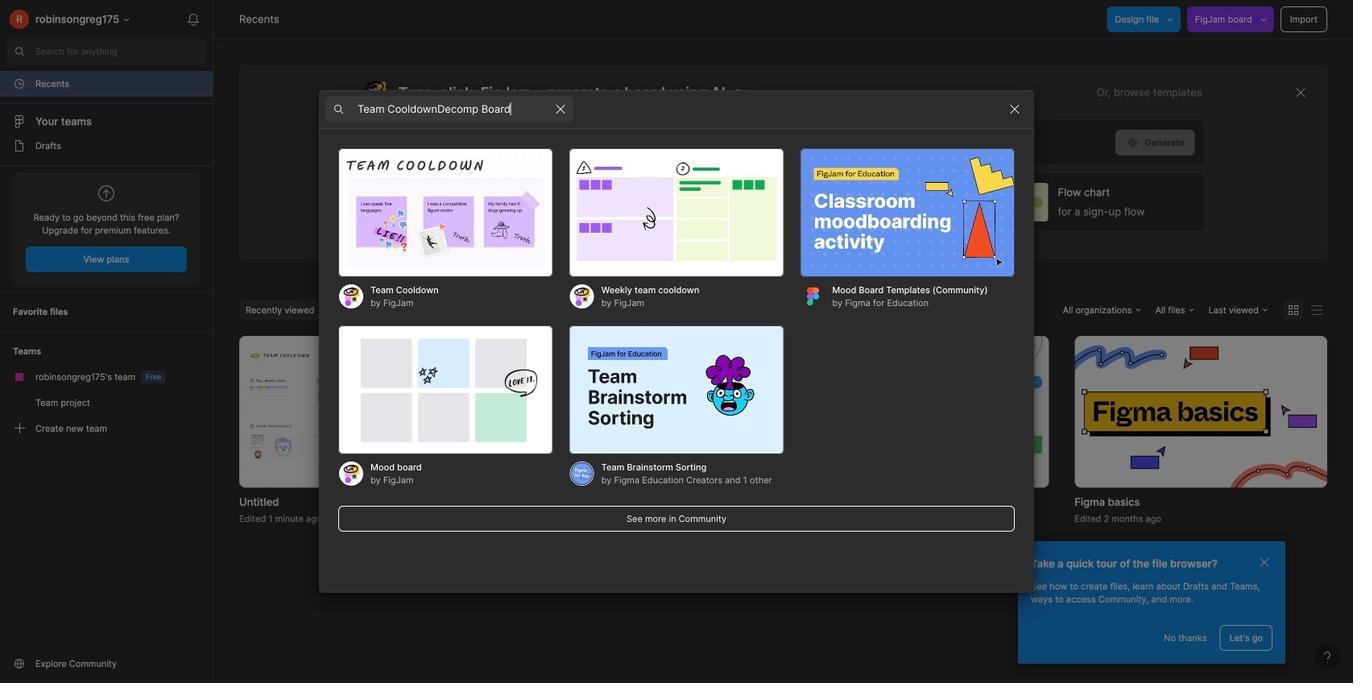Task type: describe. For each thing, give the bounding box(es) containing it.
search 32 image
[[6, 39, 32, 64]]

bell 32 image
[[180, 6, 206, 32]]

Search for anything text field
[[35, 45, 206, 58]]

Ex: A weekly team meeting, starting with an ice breaker field
[[362, 120, 1116, 165]]

recent 16 image
[[13, 77, 26, 90]]

weekly team cooldown image
[[569, 148, 784, 277]]

team brainstorm sorting image
[[569, 325, 784, 454]]

community 16 image
[[13, 657, 26, 670]]

page 16 image
[[13, 139, 26, 152]]

team cooldown image
[[338, 148, 553, 277]]



Task type: vqa. For each thing, say whether or not it's contained in the screenshot.
COMMUNITY 16 icon
yes



Task type: locate. For each thing, give the bounding box(es) containing it.
mood board templates (community) image
[[800, 148, 1015, 277]]

dialog
[[319, 90, 1034, 593]]

file thumbnail image
[[518, 336, 771, 488], [796, 336, 1049, 488], [1075, 336, 1328, 488], [247, 346, 484, 477]]

mood board image
[[338, 325, 553, 454]]

Search templates text field
[[358, 99, 548, 119]]



